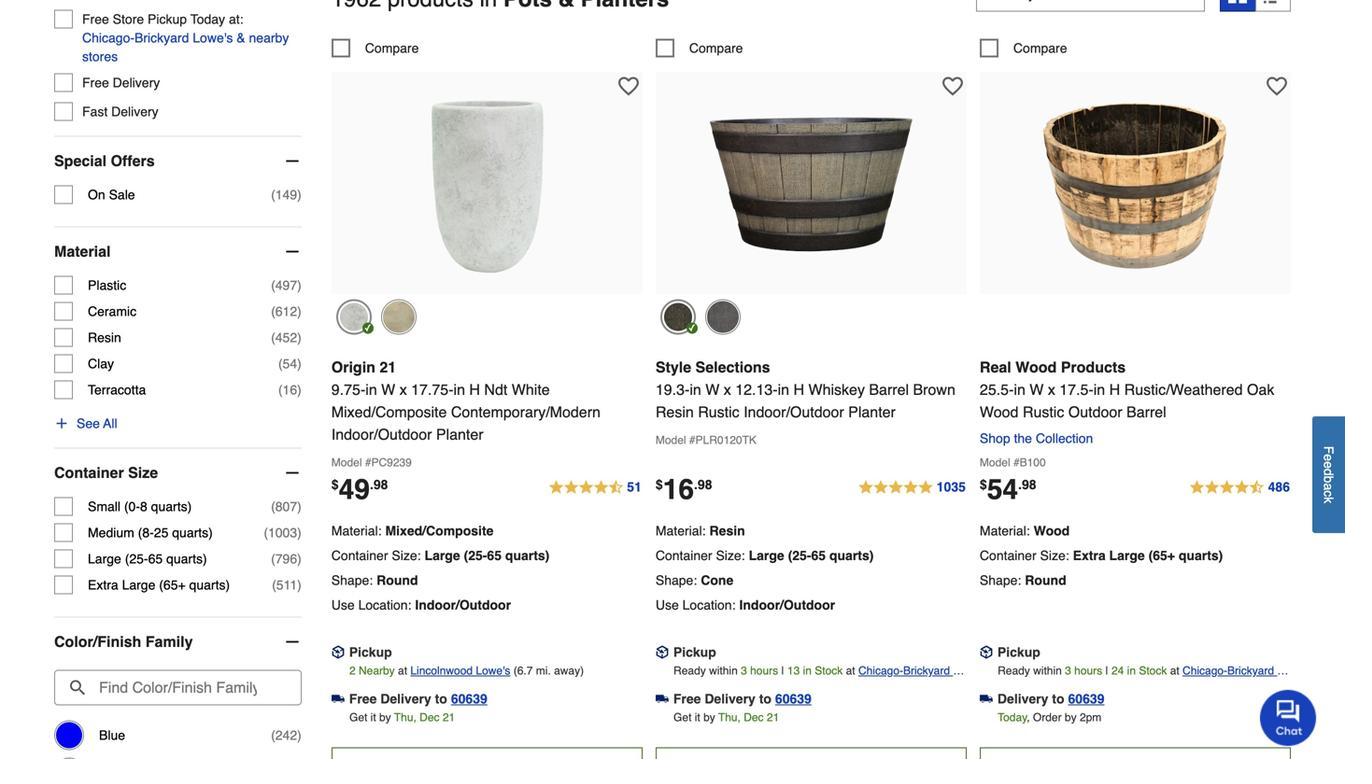 Task type: vqa. For each thing, say whether or not it's contained in the screenshot.
first Decorations
no



Task type: describe. For each thing, give the bounding box(es) containing it.
0 vertical spatial today
[[190, 12, 225, 27]]

location: for round
[[358, 598, 412, 613]]

(8-
[[138, 526, 154, 541]]

3 by from the left
[[1065, 711, 1077, 725]]

whiskey
[[809, 381, 865, 398]]

chicago-brickyard lowe's button for delivery to 60639
[[1183, 662, 1291, 697]]

(25- for material: mixed/composite
[[464, 548, 487, 563]]

( 796 )
[[271, 552, 302, 567]]

model # pc9239
[[332, 456, 412, 469]]

60639 button for ready within 3 hours | 24 in stock at chicago-brickyard lowe's
[[1069, 690, 1105, 709]]

h for whiskey
[[794, 381, 805, 398]]

w for selections
[[706, 381, 720, 398]]

shape: for material: mixed/composite
[[332, 573, 373, 588]]

color/finish
[[54, 634, 141, 651]]

get for 2 nearby
[[349, 711, 368, 725]]

17.5-
[[1060, 381, 1094, 398]]

1 vertical spatial mixed/composite
[[385, 524, 494, 539]]

ready for free
[[674, 665, 706, 678]]

material
[[54, 243, 111, 260]]

( for 796
[[271, 552, 275, 567]]

k
[[1322, 497, 1337, 504]]

wood for real
[[1016, 359, 1057, 376]]

nearby
[[359, 665, 395, 678]]

) for ( 796 )
[[297, 552, 302, 567]]

h inside real wood products 25.5-in w x 17.5-in h rustic/weathered oak wood rustic outdoor barrel
[[1110, 381, 1121, 398]]

c
[[1322, 491, 1337, 497]]

material: wood
[[980, 524, 1070, 539]]

special offers
[[54, 152, 155, 170]]

at for delivery to
[[1171, 665, 1180, 678]]

truck filled image for 2 nearby
[[332, 693, 345, 706]]

chat invite button image
[[1261, 690, 1318, 747]]

$ 54 .98
[[980, 474, 1037, 506]]

origin 21 9.75-in w x 17.75-in h ndt white mixed/composite contemporary/modern indoor/outdoor planter image
[[384, 82, 590, 287]]

3 60639 from the left
[[1069, 692, 1105, 707]]

2pm
[[1080, 711, 1102, 725]]

indoor/outdoor up the 13
[[740, 598, 836, 613]]

at:
[[229, 12, 243, 27]]

thu, for ready within
[[719, 711, 741, 725]]

hours for to
[[750, 665, 779, 678]]

actual price $16.98 element
[[656, 474, 713, 506]]

497
[[275, 278, 297, 293]]

21 for 2 nearby
[[443, 711, 455, 725]]

pickup up delivery to 60639
[[998, 645, 1041, 660]]

all
[[103, 416, 117, 431]]

ready within 3 hours | 24 in stock at chicago-brickyard lowe's
[[998, 665, 1278, 697]]

1 at from the left
[[398, 665, 407, 678]]

round for large (25-65 quarts)
[[377, 573, 418, 588]]

plastic
[[88, 278, 126, 293]]

see all button
[[54, 415, 117, 433]]

8
[[140, 500, 147, 514]]

store
[[113, 12, 144, 27]]

on
[[88, 187, 105, 202]]

5 stars image
[[858, 477, 967, 499]]

planter inside style selections 19.3-in w x 12.13-in h whiskey barrel brown resin rustic indoor/outdoor planter
[[849, 404, 896, 421]]

19.3-
[[656, 381, 690, 398]]

(0-
[[124, 500, 140, 514]]

whiskey barrel grey image
[[705, 299, 741, 335]]

outdoor
[[1069, 404, 1123, 421]]

mixed/composite inside origin 21 9.75-in w x 17.75-in h ndt white mixed/composite contemporary/modern indoor/outdoor planter
[[332, 404, 447, 421]]

by for ready within
[[704, 711, 716, 725]]

) for ( 1003 )
[[297, 526, 302, 541]]

dec for ready within
[[744, 711, 764, 725]]

lowe's inside ready within 3 hours | 13 in stock at chicago-brickyard lowe's
[[859, 683, 893, 697]]

cone
[[701, 573, 734, 588]]

order
[[1033, 711, 1062, 725]]

container for material: wood
[[980, 548, 1037, 563]]

in inside ready within 3 hours | 13 in stock at chicago-brickyard lowe's
[[803, 665, 812, 678]]

grid view image
[[1229, 0, 1247, 3]]

796
[[275, 552, 297, 567]]

products
[[1061, 359, 1126, 376]]

real
[[980, 359, 1012, 376]]

pickup up nearby
[[349, 645, 392, 660]]

in up the
[[1014, 381, 1026, 398]]

lincolnwood lowe's button
[[411, 662, 511, 681]]

container for material: resin
[[656, 548, 713, 563]]

barrel inside real wood products 25.5-in w x 17.5-in h rustic/weathered oak wood rustic outdoor barrel
[[1127, 404, 1167, 421]]

) for ( 149 )
[[297, 187, 302, 202]]

real wood products 25.5-in w x 17.5-in h rustic/weathered oak wood rustic outdoor barrel image
[[1033, 82, 1239, 287]]

indoor/outdoor up lincolnwood lowe's button
[[415, 598, 511, 613]]

origin
[[332, 359, 376, 376]]

21 inside origin 21 9.75-in w x 17.75-in h ndt white mixed/composite contemporary/modern indoor/outdoor planter
[[380, 359, 396, 376]]

fast delivery
[[82, 104, 159, 119]]

mi.
[[536, 665, 551, 678]]

pickup up chicago-brickyard lowe's & nearby stores at left
[[148, 12, 187, 27]]

) for ( 497 )
[[297, 278, 302, 293]]

free store pickup today at:
[[82, 12, 243, 27]]

brown
[[913, 381, 956, 398]]

0 horizontal spatial resin
[[88, 330, 121, 345]]

use for shape: round
[[332, 598, 355, 613]]

2 heart outline image from the left
[[943, 76, 963, 97]]

( 452 )
[[271, 330, 302, 345]]

minus image for container size
[[283, 464, 302, 483]]

away)
[[554, 665, 584, 678]]

within for to
[[1034, 665, 1062, 678]]

1 horizontal spatial extra
[[1073, 548, 1106, 563]]

container size
[[54, 465, 158, 482]]

# for rustic
[[690, 434, 696, 447]]

actual price $49.98 element
[[332, 474, 388, 506]]

actual price $54.98 element
[[980, 474, 1037, 506]]

( 1003 )
[[264, 526, 302, 541]]

blue
[[99, 728, 125, 743]]

) for ( 511 )
[[297, 578, 302, 593]]

rustic for w
[[1023, 404, 1065, 421]]

chicago- for delivery
[[1183, 665, 1228, 678]]

54 for ( 54 )
[[283, 357, 297, 372]]

1 vertical spatial wood
[[980, 404, 1019, 421]]

$ 16 .98
[[656, 474, 713, 506]]

60639 for chicago-brickyard lowe's
[[776, 692, 812, 707]]

truck filled image for ready within
[[656, 693, 669, 706]]

heart outline image
[[1267, 76, 1288, 97]]

( 54 )
[[278, 357, 302, 372]]

shop the collection link
[[980, 431, 1101, 446]]

contemporary/modern
[[451, 404, 601, 421]]

1000041637 element
[[980, 39, 1068, 57]]

) for ( 612 )
[[297, 304, 302, 319]]

,
[[1028, 711, 1030, 725]]

&
[[237, 30, 245, 45]]

( for 1003
[[264, 526, 268, 541]]

0 horizontal spatial 65
[[148, 552, 163, 567]]

1035
[[937, 480, 966, 495]]

barrel inside style selections 19.3-in w x 12.13-in h whiskey barrel brown resin rustic indoor/outdoor planter
[[869, 381, 909, 398]]

1 vertical spatial today
[[998, 711, 1028, 725]]

see
[[77, 416, 100, 431]]

( for 54
[[278, 357, 283, 372]]

| for to
[[782, 665, 785, 678]]

| for 60639
[[1106, 665, 1109, 678]]

material: for material: mixed/composite
[[332, 524, 382, 539]]

ndt
[[484, 381, 508, 398]]

material: resin
[[656, 524, 745, 539]]

w for 21
[[381, 381, 396, 398]]

612
[[275, 304, 297, 319]]

shape: for material: wood
[[980, 573, 1022, 588]]

# for indoor/outdoor
[[365, 456, 371, 469]]

style selections 19.3-in w x 12.13-in h whiskey barrel brown resin rustic indoor/outdoor planter image
[[709, 82, 914, 287]]

get it by thu, dec 21 for ready within
[[674, 711, 780, 725]]

51
[[627, 480, 642, 495]]

indoor/outdoor inside style selections 19.3-in w x 12.13-in h whiskey barrel brown resin rustic indoor/outdoor planter
[[744, 404, 844, 421]]

( for 612
[[271, 304, 275, 319]]

3 to from the left
[[1052, 692, 1065, 707]]

.98 for 16
[[694, 477, 713, 492]]

486 button
[[1189, 477, 1291, 499]]

compare for '1000041637' element
[[1014, 41, 1068, 55]]

1035 button
[[858, 477, 967, 499]]

in up outdoor
[[1094, 381, 1106, 398]]

d
[[1322, 469, 1337, 476]]

( 16 )
[[278, 383, 302, 398]]

lowe's inside chicago-brickyard lowe's & nearby stores
[[193, 30, 233, 45]]

3 for to
[[1065, 665, 1072, 678]]

compare for 5001998729 element
[[365, 41, 419, 55]]

material: mixed/composite
[[332, 524, 494, 539]]

dec for 2 nearby
[[420, 711, 440, 725]]

2 vertical spatial resin
[[710, 524, 745, 539]]

location: for cone
[[683, 598, 736, 613]]

size: for wood
[[1041, 548, 1070, 563]]

container for material: mixed/composite
[[332, 548, 388, 563]]

round for extra large (65+ quarts)
[[1025, 573, 1067, 588]]

2 horizontal spatial model
[[980, 456, 1011, 469]]

13
[[788, 665, 800, 678]]

free delivery to 60639 for ready within
[[674, 692, 812, 707]]

(6.7
[[514, 665, 533, 678]]

0 horizontal spatial extra
[[88, 578, 118, 593]]

style selections 19.3-in w x 12.13-in h whiskey barrel brown resin rustic indoor/outdoor planter
[[656, 359, 956, 421]]

) for ( 807 )
[[297, 500, 302, 514]]

use for shape: cone
[[656, 598, 679, 613]]

offers
[[111, 152, 155, 170]]

material button
[[54, 228, 302, 276]]

container inside button
[[54, 465, 124, 482]]

1 60639 button from the left
[[451, 690, 488, 709]]

x inside real wood products 25.5-in w x 17.5-in h rustic/weathered oak wood rustic outdoor barrel
[[1048, 381, 1056, 398]]

pickup image for delivery
[[980, 646, 993, 659]]

1 vertical spatial (65+
[[159, 578, 186, 593]]

container size: large (25-65 quarts) for cone
[[656, 548, 874, 563]]

rustic/weathered
[[1125, 381, 1243, 398]]

oak
[[1247, 381, 1275, 398]]

chicago-brickyard lowe's & nearby stores
[[82, 30, 289, 64]]

17.75-
[[411, 381, 454, 398]]

get it by thu, dec 21 for 2 nearby
[[349, 711, 455, 725]]

$ for 54
[[980, 477, 987, 492]]

container size button
[[54, 449, 302, 498]]

clay
[[88, 357, 114, 372]]

( 807 )
[[271, 500, 302, 514]]

) for ( 16 )
[[297, 383, 302, 398]]

a
[[1322, 483, 1337, 491]]

plus image
[[54, 416, 69, 431]]

49
[[339, 474, 370, 506]]

65 for material: mixed/composite
[[487, 548, 502, 563]]

large (25-65 quarts)
[[88, 552, 207, 567]]

486
[[1269, 480, 1290, 495]]

chicago-brickyard lowe's & nearby stores button
[[82, 29, 302, 66]]



Task type: locate. For each thing, give the bounding box(es) containing it.
1 hours from the left
[[750, 665, 779, 678]]

light aged ivory image
[[381, 299, 417, 335]]

) for ( 54 )
[[297, 357, 302, 372]]

3 inside ready within 3 hours | 13 in stock at chicago-brickyard lowe's
[[741, 665, 747, 678]]

2 size: from the left
[[716, 548, 745, 563]]

3 x from the left
[[1048, 381, 1056, 398]]

65
[[487, 548, 502, 563], [812, 548, 826, 563], [148, 552, 163, 567]]

special
[[54, 152, 107, 170]]

1 horizontal spatial stock
[[1139, 665, 1167, 678]]

54 up ( 16 ) at the left of page
[[283, 357, 297, 372]]

0 horizontal spatial within
[[709, 665, 738, 678]]

container down the material: mixed/composite
[[332, 548, 388, 563]]

medium
[[88, 526, 134, 541]]

container size: large (25-65 quarts) down the material: mixed/composite
[[332, 548, 550, 563]]

1 ) from the top
[[297, 187, 302, 202]]

0 horizontal spatial 4.5 stars image
[[548, 477, 643, 499]]

1 h from the left
[[469, 381, 480, 398]]

2 e from the top
[[1322, 462, 1337, 469]]

1 horizontal spatial thu,
[[719, 711, 741, 725]]

1 container size: large (25-65 quarts) from the left
[[332, 548, 550, 563]]

ndt white image
[[336, 299, 372, 335]]

.98 inside $ 16 .98
[[694, 477, 713, 492]]

origin 21 9.75-in w x 17.75-in h ndt white mixed/composite contemporary/modern indoor/outdoor planter
[[332, 359, 601, 443]]

2 get it by thu, dec 21 from the left
[[674, 711, 780, 725]]

1 rustic from the left
[[698, 404, 740, 421]]

2 use from the left
[[656, 598, 679, 613]]

1 horizontal spatial rustic
[[1023, 404, 1065, 421]]

use location: indoor/outdoor down cone
[[656, 598, 836, 613]]

( 497 )
[[271, 278, 302, 293]]

1 truck filled image from the left
[[332, 693, 345, 706]]

0 vertical spatial barrel
[[869, 381, 909, 398]]

b100
[[1020, 456, 1046, 469]]

0 horizontal spatial material:
[[332, 524, 382, 539]]

60639
[[451, 692, 488, 707], [776, 692, 812, 707], [1069, 692, 1105, 707]]

size: for resin
[[716, 548, 745, 563]]

collection
[[1036, 431, 1094, 446]]

compare inside 50445052 element
[[689, 41, 743, 55]]

4.5 stars image for 54
[[1189, 477, 1291, 499]]

1 horizontal spatial location:
[[683, 598, 736, 613]]

minus image inside material 'button'
[[283, 243, 302, 261]]

25.5-
[[980, 381, 1014, 398]]

1 | from the left
[[782, 665, 785, 678]]

0 horizontal spatial $
[[332, 477, 339, 492]]

1 horizontal spatial 4.5 stars image
[[1189, 477, 1291, 499]]

452
[[275, 330, 297, 345]]

use location: indoor/outdoor for cone
[[656, 598, 836, 613]]

3 .98 from the left
[[1019, 477, 1037, 492]]

.98 down model # pc9239
[[370, 477, 388, 492]]

2 $ from the left
[[656, 477, 663, 492]]

chicago- inside 'ready within 3 hours | 24 in stock at chicago-brickyard lowe's'
[[1183, 665, 1228, 678]]

rustic up plr0120tk
[[698, 404, 740, 421]]

0 horizontal spatial #
[[365, 456, 371, 469]]

50445052 element
[[656, 39, 743, 57]]

brickyard inside ready within 3 hours | 13 in stock at chicago-brickyard lowe's
[[904, 665, 950, 678]]

to for 2 nearby
[[435, 692, 447, 707]]

style
[[656, 359, 692, 376]]

$ right 51
[[656, 477, 663, 492]]

4.5 stars image containing 51
[[548, 477, 643, 499]]

chicago- up stores
[[82, 30, 135, 45]]

21
[[380, 359, 396, 376], [443, 711, 455, 725], [767, 711, 780, 725]]

container down material: wood
[[980, 548, 1037, 563]]

1 within from the left
[[709, 665, 738, 678]]

minus image inside special offers button
[[283, 152, 302, 171]]

2 horizontal spatial w
[[1030, 381, 1044, 398]]

small (0-8 quarts)
[[88, 500, 192, 514]]

2 h from the left
[[794, 381, 805, 398]]

1 horizontal spatial 3
[[1065, 665, 1072, 678]]

0 vertical spatial planter
[[849, 404, 896, 421]]

0 horizontal spatial use
[[332, 598, 355, 613]]

it
[[371, 711, 376, 725], [695, 711, 701, 725]]

w inside origin 21 9.75-in w x 17.75-in h ndt white mixed/composite contemporary/modern indoor/outdoor planter
[[381, 381, 396, 398]]

stock inside ready within 3 hours | 13 in stock at chicago-brickyard lowe's
[[815, 665, 843, 678]]

1 e from the top
[[1322, 454, 1337, 462]]

$ inside the $ 54 .98
[[980, 477, 987, 492]]

shape:
[[332, 573, 373, 588], [656, 573, 697, 588], [980, 573, 1022, 588]]

2 ) from the top
[[297, 278, 302, 293]]

within inside 'ready within 3 hours | 24 in stock at chicago-brickyard lowe's'
[[1034, 665, 1062, 678]]

chicago- for free
[[859, 665, 904, 678]]

2 within from the left
[[1034, 665, 1062, 678]]

in down origin
[[366, 381, 377, 398]]

1 thu, from the left
[[394, 711, 417, 725]]

ready within 3 hours | 13 in stock at chicago-brickyard lowe's
[[674, 665, 953, 697]]

2 to from the left
[[759, 692, 772, 707]]

use location: indoor/outdoor up lincolnwood
[[332, 598, 511, 613]]

brickyard inside chicago-brickyard lowe's & nearby stores
[[135, 30, 189, 45]]

1 pickup image from the left
[[332, 646, 345, 659]]

1 horizontal spatial 65
[[487, 548, 502, 563]]

container up "shape: cone"
[[656, 548, 713, 563]]

60639 button up 2pm
[[1069, 690, 1105, 709]]

stock right 24
[[1139, 665, 1167, 678]]

1 w from the left
[[381, 381, 396, 398]]

0 horizontal spatial h
[[469, 381, 480, 398]]

3 $ from the left
[[980, 477, 987, 492]]

0 horizontal spatial at
[[398, 665, 407, 678]]

planter inside origin 21 9.75-in w x 17.75-in h ndt white mixed/composite contemporary/modern indoor/outdoor planter
[[436, 426, 484, 443]]

small
[[88, 500, 121, 514]]

51 button
[[548, 477, 643, 499]]

stock inside 'ready within 3 hours | 24 in stock at chicago-brickyard lowe's'
[[1139, 665, 1167, 678]]

at right nearby
[[398, 665, 407, 678]]

brickyard for free delivery to
[[904, 665, 950, 678]]

8 ) from the top
[[297, 526, 302, 541]]

1 horizontal spatial 60639 button
[[776, 690, 812, 709]]

2 nearby at lincolnwood lowe's (6.7 mi. away)
[[349, 665, 584, 678]]

3 for delivery
[[741, 665, 747, 678]]

in right 24
[[1128, 665, 1136, 678]]

1 vertical spatial resin
[[656, 404, 694, 421]]

shape: round for wood
[[980, 573, 1067, 588]]

material: down the $ 54 .98
[[980, 524, 1030, 539]]

10 ) from the top
[[297, 578, 302, 593]]

1 horizontal spatial resin
[[656, 404, 694, 421]]

1 x from the left
[[400, 381, 407, 398]]

at right the 13
[[846, 665, 856, 678]]

minus image
[[283, 152, 302, 171], [283, 243, 302, 261], [283, 464, 302, 483]]

2 horizontal spatial brickyard
[[1228, 665, 1275, 678]]

x inside style selections 19.3-in w x 12.13-in h whiskey barrel brown resin rustic indoor/outdoor planter
[[724, 381, 731, 398]]

$ for 49
[[332, 477, 339, 492]]

1 horizontal spatial material:
[[656, 524, 706, 539]]

thu, for 2 nearby
[[394, 711, 417, 725]]

1 horizontal spatial model
[[656, 434, 686, 447]]

lowe's
[[193, 30, 233, 45], [476, 665, 511, 678], [859, 683, 893, 697], [1183, 683, 1218, 697]]

16 for ( 16 )
[[283, 383, 297, 398]]

2 horizontal spatial by
[[1065, 711, 1077, 725]]

1 get from the left
[[349, 711, 368, 725]]

1 horizontal spatial #
[[690, 434, 696, 447]]

# down the
[[1014, 456, 1020, 469]]

1 horizontal spatial free delivery to 60639
[[674, 692, 812, 707]]

1 ready from the left
[[674, 665, 706, 678]]

size: down the material: mixed/composite
[[392, 548, 421, 563]]

shop the collection
[[980, 431, 1094, 446]]

21 down lincolnwood
[[443, 711, 455, 725]]

2 by from the left
[[704, 711, 716, 725]]

location: up nearby
[[358, 598, 412, 613]]

chicago- inside ready within 3 hours | 13 in stock at chicago-brickyard lowe's
[[859, 665, 904, 678]]

in down style at the top of page
[[690, 381, 702, 398]]

material: for material: resin
[[656, 524, 706, 539]]

1 horizontal spatial barrel
[[1127, 404, 1167, 421]]

1 vertical spatial planter
[[436, 426, 484, 443]]

# up actual price $49.98 element
[[365, 456, 371, 469]]

shape: for material: resin
[[656, 573, 697, 588]]

3 w from the left
[[1030, 381, 1044, 398]]

material: down $ 16 .98
[[656, 524, 706, 539]]

wood for material:
[[1034, 524, 1070, 539]]

minus image for material
[[283, 243, 302, 261]]

lincolnwood
[[411, 665, 473, 678]]

material: for material: wood
[[980, 524, 1030, 539]]

1 3 from the left
[[741, 665, 747, 678]]

2 horizontal spatial h
[[1110, 381, 1121, 398]]

indoor/outdoor up pc9239 on the left bottom
[[332, 426, 432, 443]]

2 w from the left
[[706, 381, 720, 398]]

2 at from the left
[[846, 665, 856, 678]]

( 149 )
[[271, 187, 302, 202]]

0 horizontal spatial get it by thu, dec 21
[[349, 711, 455, 725]]

1003
[[268, 526, 297, 541]]

delivery to 60639
[[998, 692, 1105, 707]]

stock right the 13
[[815, 665, 843, 678]]

model for 19.3-in w x 12.13-in h whiskey barrel brown resin rustic indoor/outdoor planter
[[656, 434, 686, 447]]

heart outline image
[[618, 76, 639, 97], [943, 76, 963, 97]]

0 horizontal spatial hours
[[750, 665, 779, 678]]

x for 17.75-
[[400, 381, 407, 398]]

w left the 17.5-
[[1030, 381, 1044, 398]]

60639 button down the 2 nearby at lincolnwood lowe's (6.7 mi. away)
[[451, 690, 488, 709]]

2 horizontal spatial at
[[1171, 665, 1180, 678]]

use up 2
[[332, 598, 355, 613]]

3 shape: from the left
[[980, 573, 1022, 588]]

by for 2 nearby
[[379, 711, 391, 725]]

2 shape: from the left
[[656, 573, 697, 588]]

round
[[377, 573, 418, 588], [1025, 573, 1067, 588]]

| inside ready within 3 hours | 13 in stock at chicago-brickyard lowe's
[[782, 665, 785, 678]]

21 for ready within
[[767, 711, 780, 725]]

1 horizontal spatial brickyard
[[904, 665, 950, 678]]

2 horizontal spatial #
[[1014, 456, 1020, 469]]

149
[[275, 187, 297, 202]]

model down 19.3- at the bottom of page
[[656, 434, 686, 447]]

.98 inside the $ 54 .98
[[1019, 477, 1037, 492]]

2 get from the left
[[674, 711, 692, 725]]

model
[[656, 434, 686, 447], [332, 456, 362, 469], [980, 456, 1011, 469]]

1 horizontal spatial pickup image
[[980, 646, 993, 659]]

hours inside 'ready within 3 hours | 24 in stock at chicago-brickyard lowe's'
[[1075, 665, 1103, 678]]

60639 down the 13
[[776, 692, 812, 707]]

1 horizontal spatial heart outline image
[[943, 76, 963, 97]]

2 stock from the left
[[1139, 665, 1167, 678]]

container
[[54, 465, 124, 482], [332, 548, 388, 563], [656, 548, 713, 563], [980, 548, 1037, 563]]

rustic inside style selections 19.3-in w x 12.13-in h whiskey barrel brown resin rustic indoor/outdoor planter
[[698, 404, 740, 421]]

shape: round for mixed/composite
[[332, 573, 418, 588]]

2 shape: round from the left
[[980, 573, 1067, 588]]

4.5 stars image for 49
[[548, 477, 643, 499]]

h left whiskey
[[794, 381, 805, 398]]

9.75-
[[332, 381, 366, 398]]

w inside real wood products 25.5-in w x 17.5-in h rustic/weathered oak wood rustic outdoor barrel
[[1030, 381, 1044, 398]]

the
[[1014, 431, 1033, 446]]

1 by from the left
[[379, 711, 391, 725]]

1 horizontal spatial at
[[846, 665, 856, 678]]

0 horizontal spatial ready
[[674, 665, 706, 678]]

pickup image up truck filled image
[[980, 646, 993, 659]]

1 horizontal spatial container size: large (25-65 quarts)
[[656, 548, 874, 563]]

ceramic
[[88, 304, 137, 319]]

) for ( 242 )
[[297, 728, 302, 743]]

2 60639 from the left
[[776, 692, 812, 707]]

( for 497
[[271, 278, 275, 293]]

1 horizontal spatial 60639
[[776, 692, 812, 707]]

60639 button for ready within 3 hours | 13 in stock at chicago-brickyard lowe's
[[776, 690, 812, 709]]

pickup right pickup image
[[674, 645, 717, 660]]

f e e d b a c k button
[[1313, 417, 1346, 533]]

minus image up 149
[[283, 152, 302, 171]]

0 horizontal spatial location:
[[358, 598, 412, 613]]

1 get it by thu, dec 21 from the left
[[349, 711, 455, 725]]

| left the 13
[[782, 665, 785, 678]]

1 horizontal spatial 16
[[663, 474, 694, 506]]

compare
[[365, 41, 419, 55], [689, 41, 743, 55], [1014, 41, 1068, 55]]

dec down ready within 3 hours | 13 in stock at chicago-brickyard lowe's
[[744, 711, 764, 725]]

2 truck filled image from the left
[[656, 693, 669, 706]]

( for 807
[[271, 500, 275, 514]]

Find Color/Finish Family text field
[[54, 671, 302, 706]]

w inside style selections 19.3-in w x 12.13-in h whiskey barrel brown resin rustic indoor/outdoor planter
[[706, 381, 720, 398]]

hours for 60639
[[1075, 665, 1103, 678]]

( for 452
[[271, 330, 275, 345]]

use location: indoor/outdoor
[[332, 598, 511, 613], [656, 598, 836, 613]]

0 horizontal spatial planter
[[436, 426, 484, 443]]

location: down cone
[[683, 598, 736, 613]]

0 horizontal spatial chicago-brickyard lowe's button
[[859, 662, 967, 697]]

1 horizontal spatial use location: indoor/outdoor
[[656, 598, 836, 613]]

container size: large (25-65 quarts) up cone
[[656, 548, 874, 563]]

242
[[275, 728, 297, 743]]

1 dec from the left
[[420, 711, 440, 725]]

h left ndt
[[469, 381, 480, 398]]

# up $ 16 .98
[[690, 434, 696, 447]]

x inside origin 21 9.75-in w x 17.75-in h ndt white mixed/composite contemporary/modern indoor/outdoor planter
[[400, 381, 407, 398]]

16 right 51
[[663, 474, 694, 506]]

h up outdoor
[[1110, 381, 1121, 398]]

2 thu, from the left
[[719, 711, 741, 725]]

1 horizontal spatial |
[[1106, 665, 1109, 678]]

family
[[146, 634, 193, 651]]

special offers button
[[54, 137, 302, 186]]

ready inside 'ready within 3 hours | 24 in stock at chicago-brickyard lowe's'
[[998, 665, 1031, 678]]

extra
[[1073, 548, 1106, 563], [88, 578, 118, 593]]

$ down model # pc9239
[[332, 477, 339, 492]]

list view image
[[1264, 0, 1283, 3]]

0 vertical spatial resin
[[88, 330, 121, 345]]

1 stock from the left
[[815, 665, 843, 678]]

60639 button down the 13
[[776, 690, 812, 709]]

in left ndt
[[454, 381, 465, 398]]

3 up delivery to 60639
[[1065, 665, 1072, 678]]

in inside 'ready within 3 hours | 24 in stock at chicago-brickyard lowe's'
[[1128, 665, 1136, 678]]

3 compare from the left
[[1014, 41, 1068, 55]]

sale
[[109, 187, 135, 202]]

pickup image right minus image
[[332, 646, 345, 659]]

3 size: from the left
[[1041, 548, 1070, 563]]

2 compare from the left
[[689, 41, 743, 55]]

minus image inside container size button
[[283, 464, 302, 483]]

7 ) from the top
[[297, 500, 302, 514]]

within up delivery to 60639
[[1034, 665, 1062, 678]]

1 horizontal spatial shape: round
[[980, 573, 1067, 588]]

1 size: from the left
[[392, 548, 421, 563]]

9 ) from the top
[[297, 552, 302, 567]]

1 vertical spatial minus image
[[283, 243, 302, 261]]

compare inside '1000041637' element
[[1014, 41, 1068, 55]]

1 horizontal spatial $
[[656, 477, 663, 492]]

shape: round down material: wood
[[980, 573, 1067, 588]]

selections
[[696, 359, 771, 376]]

2 rustic from the left
[[1023, 404, 1065, 421]]

lowe's inside 'ready within 3 hours | 24 in stock at chicago-brickyard lowe's'
[[1183, 683, 1218, 697]]

3 minus image from the top
[[283, 464, 302, 483]]

1 .98 from the left
[[370, 477, 388, 492]]

1 location: from the left
[[358, 598, 412, 613]]

today left order
[[998, 711, 1028, 725]]

1 compare from the left
[[365, 41, 419, 55]]

size: for mixed/composite
[[392, 548, 421, 563]]

size: down material: wood
[[1041, 548, 1070, 563]]

11 ) from the top
[[297, 728, 302, 743]]

chicago- inside chicago-brickyard lowe's & nearby stores
[[82, 30, 135, 45]]

wood up container size: extra large (65+ quarts)
[[1034, 524, 1070, 539]]

$ for 16
[[656, 477, 663, 492]]

| inside 'ready within 3 hours | 24 in stock at chicago-brickyard lowe's'
[[1106, 665, 1109, 678]]

1 horizontal spatial shape:
[[656, 573, 697, 588]]

1 heart outline image from the left
[[618, 76, 639, 97]]

1 $ from the left
[[332, 477, 339, 492]]

65 for material: resin
[[812, 548, 826, 563]]

(25- for material: resin
[[788, 548, 812, 563]]

shape: left cone
[[656, 573, 697, 588]]

) for ( 452 )
[[297, 330, 302, 345]]

get for ready within
[[674, 711, 692, 725]]

planter down 17.75-
[[436, 426, 484, 443]]

pickup image
[[332, 646, 345, 659], [980, 646, 993, 659]]

resin inside style selections 19.3-in w x 12.13-in h whiskey barrel brown resin rustic indoor/outdoor planter
[[656, 404, 694, 421]]

dec down lincolnwood
[[420, 711, 440, 725]]

.98 for 49
[[370, 477, 388, 492]]

( for 511
[[272, 578, 276, 593]]

21 down ready within 3 hours | 13 in stock at chicago-brickyard lowe's
[[767, 711, 780, 725]]

size:
[[392, 548, 421, 563], [716, 548, 745, 563], [1041, 548, 1070, 563]]

within inside ready within 3 hours | 13 in stock at chicago-brickyard lowe's
[[709, 665, 738, 678]]

60639 down the 2 nearby at lincolnwood lowe's (6.7 mi. away)
[[451, 692, 488, 707]]

real wood products 25.5-in w x 17.5-in h rustic/weathered oak wood rustic outdoor barrel
[[980, 359, 1275, 421]]

1 horizontal spatial h
[[794, 381, 805, 398]]

0 horizontal spatial truck filled image
[[332, 693, 345, 706]]

2 material: from the left
[[656, 524, 706, 539]]

chicago- right the 13
[[859, 665, 904, 678]]

use
[[332, 598, 355, 613], [656, 598, 679, 613]]

0 vertical spatial 16
[[283, 383, 297, 398]]

0 horizontal spatial round
[[377, 573, 418, 588]]

at inside 'ready within 3 hours | 24 in stock at chicago-brickyard lowe's'
[[1171, 665, 1180, 678]]

ready down "shape: cone"
[[674, 665, 706, 678]]

hours left 24
[[1075, 665, 1103, 678]]

( for 16
[[278, 383, 283, 398]]

$ inside $ 16 .98
[[656, 477, 663, 492]]

ready for delivery
[[998, 665, 1031, 678]]

3 left the 13
[[741, 665, 747, 678]]

0 vertical spatial (65+
[[1149, 548, 1176, 563]]

2 3 from the left
[[1065, 665, 1072, 678]]

0 horizontal spatial rustic
[[698, 404, 740, 421]]

4.5 stars image left $ 16 .98
[[548, 477, 643, 499]]

resin up cone
[[710, 524, 745, 539]]

resin up clay
[[88, 330, 121, 345]]

3 h from the left
[[1110, 381, 1121, 398]]

compare inside 5001998729 element
[[365, 41, 419, 55]]

2 container size: large (25-65 quarts) from the left
[[656, 548, 874, 563]]

h inside style selections 19.3-in w x 12.13-in h whiskey barrel brown resin rustic indoor/outdoor planter
[[794, 381, 805, 398]]

1 60639 from the left
[[451, 692, 488, 707]]

2 use location: indoor/outdoor from the left
[[656, 598, 836, 613]]

within left the 13
[[709, 665, 738, 678]]

barrel left brown
[[869, 381, 909, 398]]

1 vertical spatial 16
[[663, 474, 694, 506]]

truck filled image
[[980, 693, 993, 706]]

3 ) from the top
[[297, 304, 302, 319]]

x for 12.13-
[[724, 381, 731, 398]]

$ inside $ 49 .98
[[332, 477, 339, 492]]

e up b
[[1322, 462, 1337, 469]]

2 horizontal spatial resin
[[710, 524, 745, 539]]

1 horizontal spatial to
[[759, 692, 772, 707]]

material:
[[332, 524, 382, 539], [656, 524, 706, 539], [980, 524, 1030, 539]]

white
[[512, 381, 550, 398]]

1 use from the left
[[332, 598, 355, 613]]

54 down 'model # b100'
[[987, 474, 1019, 506]]

1 horizontal spatial today
[[998, 711, 1028, 725]]

2 x from the left
[[724, 381, 731, 398]]

1 free delivery to 60639 from the left
[[349, 692, 488, 707]]

container size: extra large (65+ quarts)
[[980, 548, 1223, 563]]

brickyard for delivery to
[[1228, 665, 1275, 678]]

in right the 13
[[803, 665, 812, 678]]

rustic
[[698, 404, 740, 421], [1023, 404, 1065, 421]]

0 horizontal spatial 21
[[380, 359, 396, 376]]

pickup image for free
[[332, 646, 345, 659]]

rustic inside real wood products 25.5-in w x 17.5-in h rustic/weathered oak wood rustic outdoor barrel
[[1023, 404, 1065, 421]]

16
[[283, 383, 297, 398], [663, 474, 694, 506]]

3 inside 'ready within 3 hours | 24 in stock at chicago-brickyard lowe's'
[[1065, 665, 1072, 678]]

1 to from the left
[[435, 692, 447, 707]]

pickup image
[[656, 646, 669, 659]]

2 60639 button from the left
[[776, 690, 812, 709]]

on sale
[[88, 187, 135, 202]]

chicago-brickyard lowe's button for free delivery to 60639
[[859, 662, 967, 697]]

barrel down rustic/weathered
[[1127, 404, 1167, 421]]

1 horizontal spatial chicago-brickyard lowe's button
[[1183, 662, 1291, 697]]

1 horizontal spatial within
[[1034, 665, 1062, 678]]

.98 down model # plr0120tk at the bottom of page
[[694, 477, 713, 492]]

60639 for lincolnwood lowe's
[[451, 692, 488, 707]]

e up 'd'
[[1322, 454, 1337, 462]]

( 511 )
[[272, 578, 302, 593]]

0 horizontal spatial barrel
[[869, 381, 909, 398]]

2 ready from the left
[[998, 665, 1031, 678]]

use down "shape: cone"
[[656, 598, 679, 613]]

0 horizontal spatial shape: round
[[332, 573, 418, 588]]

(25-
[[464, 548, 487, 563], [788, 548, 812, 563], [125, 552, 148, 567]]

4.5 stars image containing 486
[[1189, 477, 1291, 499]]

2 horizontal spatial 65
[[812, 548, 826, 563]]

1 horizontal spatial (65+
[[1149, 548, 1176, 563]]

1 material: from the left
[[332, 524, 382, 539]]

ready up delivery to 60639
[[998, 665, 1031, 678]]

60639 button
[[451, 690, 488, 709], [776, 690, 812, 709], [1069, 690, 1105, 709]]

2 free delivery to 60639 from the left
[[674, 692, 812, 707]]

2 dec from the left
[[744, 711, 764, 725]]

3 at from the left
[[1171, 665, 1180, 678]]

1 horizontal spatial use
[[656, 598, 679, 613]]

0 horizontal spatial 54
[[283, 357, 297, 372]]

1 horizontal spatial get it by thu, dec 21
[[674, 711, 780, 725]]

truck filled image
[[332, 693, 345, 706], [656, 693, 669, 706]]

4.5 stars image
[[548, 477, 643, 499], [1189, 477, 1291, 499]]

model up 49 on the bottom of the page
[[332, 456, 362, 469]]

0 horizontal spatial 60639 button
[[451, 690, 488, 709]]

minus image up 497
[[283, 243, 302, 261]]

( for 149
[[271, 187, 275, 202]]

2 chicago-brickyard lowe's button from the left
[[1183, 662, 1291, 697]]

)
[[297, 187, 302, 202], [297, 278, 302, 293], [297, 304, 302, 319], [297, 330, 302, 345], [297, 357, 302, 372], [297, 383, 302, 398], [297, 500, 302, 514], [297, 526, 302, 541], [297, 552, 302, 567], [297, 578, 302, 593], [297, 728, 302, 743]]

to for ready within
[[759, 692, 772, 707]]

shape: right the 511 at the left bottom
[[332, 573, 373, 588]]

0 vertical spatial extra
[[1073, 548, 1106, 563]]

h for ndt
[[469, 381, 480, 398]]

use location: indoor/outdoor for round
[[332, 598, 511, 613]]

2 round from the left
[[1025, 573, 1067, 588]]

container size: large (25-65 quarts)
[[332, 548, 550, 563], [656, 548, 874, 563]]

.98 for 54
[[1019, 477, 1037, 492]]

16 for $ 16 .98
[[663, 474, 694, 506]]

hours inside ready within 3 hours | 13 in stock at chicago-brickyard lowe's
[[750, 665, 779, 678]]

4.5 stars image left a
[[1189, 477, 1291, 499]]

60639 up 2pm
[[1069, 692, 1105, 707]]

1 it from the left
[[371, 711, 376, 725]]

2 pickup image from the left
[[980, 646, 993, 659]]

| left 24
[[1106, 665, 1109, 678]]

indoor/outdoor inside origin 21 9.75-in w x 17.75-in h ndt white mixed/composite contemporary/modern indoor/outdoor planter
[[332, 426, 432, 443]]

2 horizontal spatial shape:
[[980, 573, 1022, 588]]

1 horizontal spatial hours
[[1075, 665, 1103, 678]]

1 horizontal spatial 21
[[443, 711, 455, 725]]

.98 down b100
[[1019, 477, 1037, 492]]

2 | from the left
[[1106, 665, 1109, 678]]

today
[[190, 12, 225, 27], [998, 711, 1028, 725]]

large
[[425, 548, 460, 563], [749, 548, 785, 563], [1110, 548, 1145, 563], [88, 552, 121, 567], [122, 578, 155, 593]]

at inside ready within 3 hours | 13 in stock at chicago-brickyard lowe's
[[846, 665, 856, 678]]

material: down 49 on the bottom of the page
[[332, 524, 382, 539]]

2 vertical spatial wood
[[1034, 524, 1070, 539]]

by
[[379, 711, 391, 725], [704, 711, 716, 725], [1065, 711, 1077, 725]]

whiskey barrel brown image
[[661, 299, 696, 335]]

indoor/outdoor down "12.13-"
[[744, 404, 844, 421]]

hours left the 13
[[750, 665, 779, 678]]

resin down 19.3- at the bottom of page
[[656, 404, 694, 421]]

3 material: from the left
[[980, 524, 1030, 539]]

today left at:
[[190, 12, 225, 27]]

0 horizontal spatial today
[[190, 12, 225, 27]]

wood right "real"
[[1016, 359, 1057, 376]]

5 ) from the top
[[297, 357, 302, 372]]

0 horizontal spatial (25-
[[125, 552, 148, 567]]

model # b100
[[980, 456, 1046, 469]]

3 60639 button from the left
[[1069, 690, 1105, 709]]

stores
[[82, 49, 118, 64]]

1 vertical spatial 54
[[987, 474, 1019, 506]]

rustic for x
[[698, 404, 740, 421]]

4 ) from the top
[[297, 330, 302, 345]]

0 horizontal spatial container size: large (25-65 quarts)
[[332, 548, 550, 563]]

to
[[435, 692, 447, 707], [759, 692, 772, 707], [1052, 692, 1065, 707]]

shape: round down the material: mixed/composite
[[332, 573, 418, 588]]

free delivery to 60639
[[349, 692, 488, 707], [674, 692, 812, 707]]

.98 inside $ 49 .98
[[370, 477, 388, 492]]

0 horizontal spatial use location: indoor/outdoor
[[332, 598, 511, 613]]

1 horizontal spatial size:
[[716, 548, 745, 563]]

54 for $ 54 .98
[[987, 474, 1019, 506]]

minus image
[[283, 633, 302, 652]]

free delivery to 60639 down lincolnwood
[[349, 692, 488, 707]]

1 4.5 stars image from the left
[[548, 477, 643, 499]]

0 horizontal spatial |
[[782, 665, 785, 678]]

2 horizontal spatial size:
[[1041, 548, 1070, 563]]

model down shop
[[980, 456, 1011, 469]]

today , order by 2pm
[[998, 711, 1102, 725]]

2 horizontal spatial 60639 button
[[1069, 690, 1105, 709]]

x down selections
[[724, 381, 731, 398]]

2 it from the left
[[695, 711, 701, 725]]

5001998729 element
[[332, 39, 419, 57]]

pickup
[[148, 12, 187, 27], [349, 645, 392, 660], [674, 645, 717, 660], [998, 645, 1041, 660]]

model for 9.75-in w x 17.75-in h ndt white mixed/composite contemporary/modern indoor/outdoor planter
[[332, 456, 362, 469]]

medium (8-25 quarts)
[[88, 526, 213, 541]]

ready inside ready within 3 hours | 13 in stock at chicago-brickyard lowe's
[[674, 665, 706, 678]]

0 horizontal spatial 16
[[283, 383, 297, 398]]

h inside origin 21 9.75-in w x 17.75-in h ndt white mixed/composite contemporary/modern indoor/outdoor planter
[[469, 381, 480, 398]]

within for delivery
[[709, 665, 738, 678]]

6 ) from the top
[[297, 383, 302, 398]]

stock for delivery to 60639
[[1139, 665, 1167, 678]]

brickyard inside 'ready within 3 hours | 24 in stock at chicago-brickyard lowe's'
[[1228, 665, 1275, 678]]

1 horizontal spatial w
[[706, 381, 720, 398]]

in left whiskey
[[778, 381, 790, 398]]

at for free delivery to
[[846, 665, 856, 678]]

1 chicago-brickyard lowe's button from the left
[[859, 662, 967, 697]]

2 horizontal spatial chicago-
[[1183, 665, 1228, 678]]

1 minus image from the top
[[283, 152, 302, 171]]

f
[[1322, 446, 1337, 454]]

stock for free delivery to 60639
[[815, 665, 843, 678]]

$ right 1035 on the bottom right
[[980, 477, 987, 492]]

2 minus image from the top
[[283, 243, 302, 261]]

it for 2 nearby
[[371, 711, 376, 725]]

511
[[276, 578, 297, 593]]

round down the material: mixed/composite
[[377, 573, 418, 588]]

2 4.5 stars image from the left
[[1189, 477, 1291, 499]]

0 horizontal spatial brickyard
[[135, 30, 189, 45]]

x left 17.75-
[[400, 381, 407, 398]]

thu,
[[394, 711, 417, 725], [719, 711, 741, 725]]

2 horizontal spatial $
[[980, 477, 987, 492]]

ready
[[674, 665, 706, 678], [998, 665, 1031, 678]]

2 .98 from the left
[[694, 477, 713, 492]]

1 vertical spatial barrel
[[1127, 404, 1167, 421]]

1 horizontal spatial round
[[1025, 573, 1067, 588]]

minus image for special offers
[[283, 152, 302, 171]]

( for 242
[[271, 728, 275, 743]]

2 location: from the left
[[683, 598, 736, 613]]



